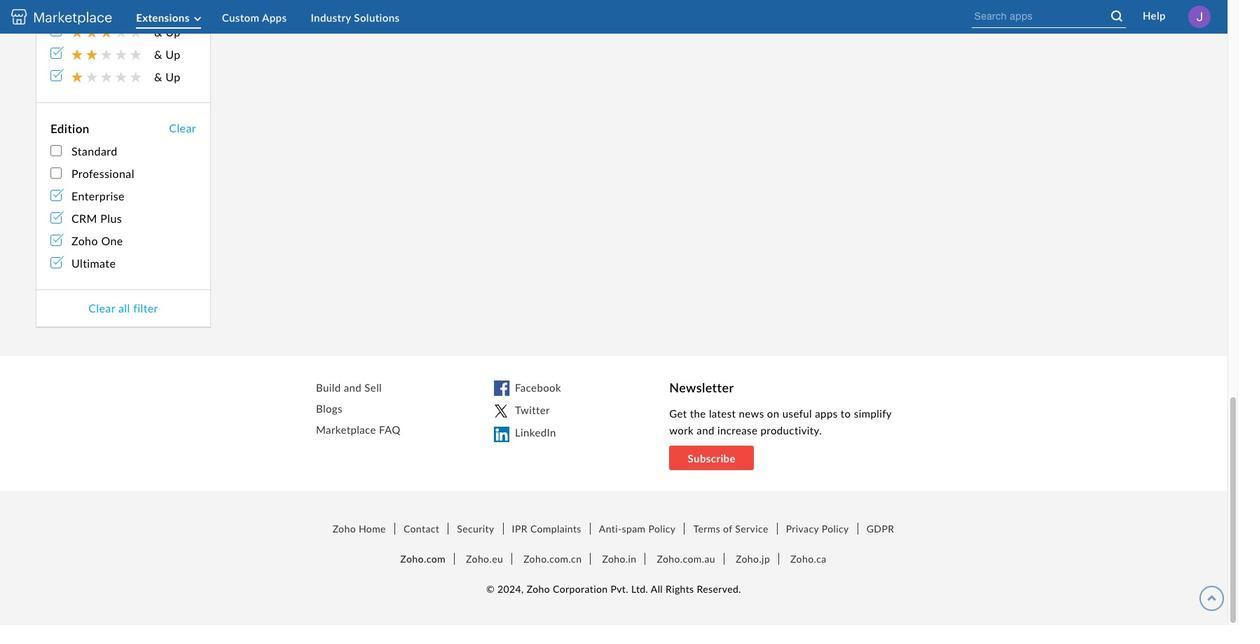 Task type: vqa. For each thing, say whether or not it's contained in the screenshot.
'news'
yes



Task type: describe. For each thing, give the bounding box(es) containing it.
zoho.jp link
[[728, 553, 779, 565]]

zoho.com
[[400, 553, 446, 565]]

one
[[101, 234, 123, 247]]

help link
[[1140, 5, 1170, 25]]

professional
[[71, 167, 134, 180]]

security link
[[449, 523, 504, 535]]

privacy policy
[[786, 523, 849, 535]]

gdpr link
[[858, 523, 904, 535]]

zoho.com.au link
[[649, 553, 725, 565]]

newsletter
[[670, 380, 734, 395]]

clear link
[[169, 121, 196, 135]]

enterprise
[[71, 189, 125, 203]]

zoho.ca link
[[782, 553, 836, 565]]

zoho.in
[[602, 553, 637, 565]]

zoho.com link
[[392, 553, 455, 565]]

zoho for zoho one
[[71, 234, 98, 247]]

solutions
[[354, 11, 400, 24]]

spam
[[622, 523, 646, 535]]

privacy
[[786, 523, 819, 535]]

1 & up from the top
[[151, 3, 181, 16]]

zoho.ca
[[791, 553, 827, 565]]

©
[[486, 583, 495, 595]]

industry solutions
[[311, 11, 400, 24]]

filter
[[133, 301, 158, 315]]

increase
[[718, 424, 758, 437]]

clear for clear link
[[169, 121, 196, 135]]

privacy policy link
[[778, 523, 858, 535]]

useful
[[783, 407, 812, 420]]

anti-
[[599, 523, 622, 535]]

4 & from the top
[[154, 70, 162, 83]]

subscribe button
[[670, 446, 754, 470]]

★ ★ ★
[[71, 3, 112, 16]]

clear all filter link
[[88, 301, 158, 315]]

security
[[457, 523, 495, 535]]

zoho home
[[333, 523, 386, 535]]

custom
[[222, 11, 260, 24]]

extensions
[[136, 11, 190, 24]]

productivity.
[[761, 424, 822, 437]]

all
[[118, 301, 130, 315]]

apps
[[262, 11, 287, 24]]

industry
[[311, 11, 351, 24]]

pvt.
[[611, 583, 629, 595]]

custom apps
[[222, 11, 287, 24]]

2 & up from the top
[[151, 25, 181, 39]]

complaints
[[530, 523, 582, 535]]

4 & up from the top
[[151, 70, 181, 83]]

3 ★ ★ ★ ★ ★ from the top
[[71, 70, 142, 83]]

work
[[670, 424, 694, 437]]

white image
[[1109, 8, 1126, 26]]

clear all filter
[[88, 301, 158, 315]]

ipr
[[512, 523, 528, 535]]

to
[[841, 407, 851, 420]]

reserved.
[[697, 583, 742, 595]]

extensions link
[[136, 11, 201, 25]]

2 ★ ★ ★ ★ ★ from the top
[[71, 48, 142, 61]]

marketplace faq link
[[316, 419, 491, 440]]

terms
[[694, 523, 721, 535]]

2 & from the top
[[154, 25, 162, 39]]

marketplace
[[316, 423, 376, 436]]

standard
[[71, 144, 117, 158]]

contact
[[404, 523, 440, 535]]

1 policy from the left
[[649, 523, 676, 535]]

service
[[735, 523, 769, 535]]

zoho.in link
[[594, 553, 646, 565]]

edition
[[50, 121, 90, 136]]

facebook link
[[491, 377, 667, 400]]

contact link
[[395, 523, 449, 535]]

zoho.jp
[[736, 553, 770, 565]]

latest
[[709, 407, 736, 420]]



Task type: locate. For each thing, give the bounding box(es) containing it.
0 horizontal spatial and
[[344, 381, 362, 394]]

simplify
[[854, 407, 892, 420]]

ipr complaints
[[512, 523, 582, 535]]

rights
[[666, 583, 694, 595]]

0 horizontal spatial policy
[[649, 523, 676, 535]]

zoho.eu link
[[458, 553, 512, 565]]

1 & from the top
[[154, 3, 162, 16]]

1 horizontal spatial zoho
[[333, 523, 356, 535]]

get
[[670, 407, 687, 420]]

get the latest news on useful apps to simplify work and increase productivity.
[[670, 407, 892, 437]]

★ link
[[71, 3, 83, 16], [86, 3, 98, 16], [101, 3, 112, 16], [130, 3, 142, 16], [71, 25, 83, 39], [86, 25, 98, 39], [101, 25, 112, 39], [115, 25, 127, 39], [130, 25, 142, 39], [71, 48, 83, 61], [86, 48, 98, 61], [101, 48, 112, 61], [115, 48, 127, 61], [130, 48, 142, 61], [71, 70, 83, 83], [86, 70, 98, 83], [101, 70, 112, 83], [115, 70, 127, 83], [130, 70, 142, 83]]

anti-spam policy link
[[591, 523, 685, 535]]

apps
[[815, 407, 838, 420]]

zoho
[[71, 234, 98, 247], [333, 523, 356, 535], [527, 583, 550, 595]]

facebook
[[515, 381, 561, 394]]

policy
[[649, 523, 676, 535], [822, 523, 849, 535]]

2 vertical spatial zoho
[[527, 583, 550, 595]]

1 horizontal spatial policy
[[822, 523, 849, 535]]

crm plus
[[71, 212, 122, 225]]

© 2024, zoho corporation pvt. ltd. all rights reserved.
[[486, 583, 742, 595]]

blogs link
[[316, 398, 491, 419]]

1 ★ ★ ★ ★ ★ from the top
[[71, 25, 142, 39]]

0 vertical spatial and
[[344, 381, 362, 394]]

0 horizontal spatial clear
[[88, 301, 115, 315]]

anti-spam policy
[[599, 523, 676, 535]]

corporation
[[553, 583, 608, 595]]

zoho right 2024,
[[527, 583, 550, 595]]

2024,
[[498, 583, 524, 595]]

plus
[[100, 212, 122, 225]]

build
[[316, 381, 341, 394]]

terms of service link
[[685, 523, 778, 535]]

news
[[739, 407, 764, 420]]

custom apps link
[[222, 8, 308, 28]]

★
[[71, 3, 83, 16], [86, 3, 98, 16], [101, 3, 112, 16], [130, 3, 142, 16], [71, 25, 83, 39], [86, 25, 98, 39], [101, 25, 112, 39], [115, 25, 127, 39], [130, 25, 142, 39], [71, 48, 83, 61], [86, 48, 98, 61], [101, 48, 112, 61], [115, 48, 127, 61], [130, 48, 142, 61], [71, 70, 83, 83], [86, 70, 98, 83], [101, 70, 112, 83], [115, 70, 127, 83], [130, 70, 142, 83]]

0 vertical spatial clear
[[169, 121, 196, 135]]

2 up from the top
[[166, 25, 181, 39]]

faq
[[379, 423, 401, 436]]

help
[[1143, 9, 1166, 22]]

blogs
[[316, 402, 343, 415]]

linkedin
[[515, 426, 556, 439]]

marketplace faq
[[316, 423, 401, 436]]

2 vertical spatial ★ ★ ★ ★ ★
[[71, 70, 142, 83]]

terms of service
[[694, 523, 769, 535]]

crm
[[71, 212, 97, 225]]

policy right spam
[[649, 523, 676, 535]]

2 policy from the left
[[822, 523, 849, 535]]

zoho.com.cn link
[[515, 553, 591, 565]]

1 vertical spatial clear
[[88, 301, 115, 315]]

ultimate
[[71, 257, 116, 270]]

0 horizontal spatial zoho
[[71, 234, 98, 247]]

zoho left home
[[333, 523, 356, 535]]

home
[[359, 523, 386, 535]]

the
[[690, 407, 706, 420]]

zoho down crm
[[71, 234, 98, 247]]

3 up from the top
[[166, 48, 181, 61]]

zoho home link
[[324, 523, 395, 535]]

ipr complaints link
[[504, 523, 591, 535]]

1 vertical spatial zoho
[[333, 523, 356, 535]]

subscribe
[[688, 452, 736, 464]]

ltd.
[[631, 583, 649, 595]]

zoho.eu
[[466, 553, 503, 565]]

4 up from the top
[[166, 70, 181, 83]]

twitter link
[[491, 400, 667, 422]]

twitter
[[515, 404, 550, 416]]

zoho one
[[71, 234, 123, 247]]

all
[[651, 583, 663, 595]]

and
[[344, 381, 362, 394], [697, 424, 715, 437]]

policy right privacy
[[822, 523, 849, 535]]

and inside get the latest news on useful apps to simplify work and increase productivity.
[[697, 424, 715, 437]]

3 & from the top
[[154, 48, 162, 61]]

on
[[767, 407, 780, 420]]

linkedin link
[[491, 422, 667, 445]]

gdpr
[[867, 523, 895, 535]]

zoho.com.au
[[657, 553, 716, 565]]

sell
[[365, 381, 382, 394]]

of
[[723, 523, 733, 535]]

and left sell
[[344, 381, 362, 394]]

up
[[166, 3, 181, 16], [166, 25, 181, 39], [166, 48, 181, 61], [166, 70, 181, 83]]

1 up from the top
[[166, 3, 181, 16]]

Search apps search field
[[972, 6, 1109, 27]]

1 vertical spatial and
[[697, 424, 715, 437]]

and down the
[[697, 424, 715, 437]]

3 & up from the top
[[151, 48, 181, 61]]

1 vertical spatial ★ ★ ★ ★ ★
[[71, 48, 142, 61]]

zoho.com.cn
[[524, 553, 582, 565]]

build and sell
[[316, 381, 382, 394]]

zoho for zoho home
[[333, 523, 356, 535]]

0 vertical spatial ★ ★ ★ ★ ★
[[71, 25, 142, 39]]

2 horizontal spatial zoho
[[527, 583, 550, 595]]

1 horizontal spatial clear
[[169, 121, 196, 135]]

industry solutions link
[[311, 8, 421, 28]]

1 horizontal spatial and
[[697, 424, 715, 437]]

0 vertical spatial zoho
[[71, 234, 98, 247]]

& up
[[151, 3, 181, 16], [151, 25, 181, 39], [151, 48, 181, 61], [151, 70, 181, 83]]

clear for clear all filter
[[88, 301, 115, 315]]



